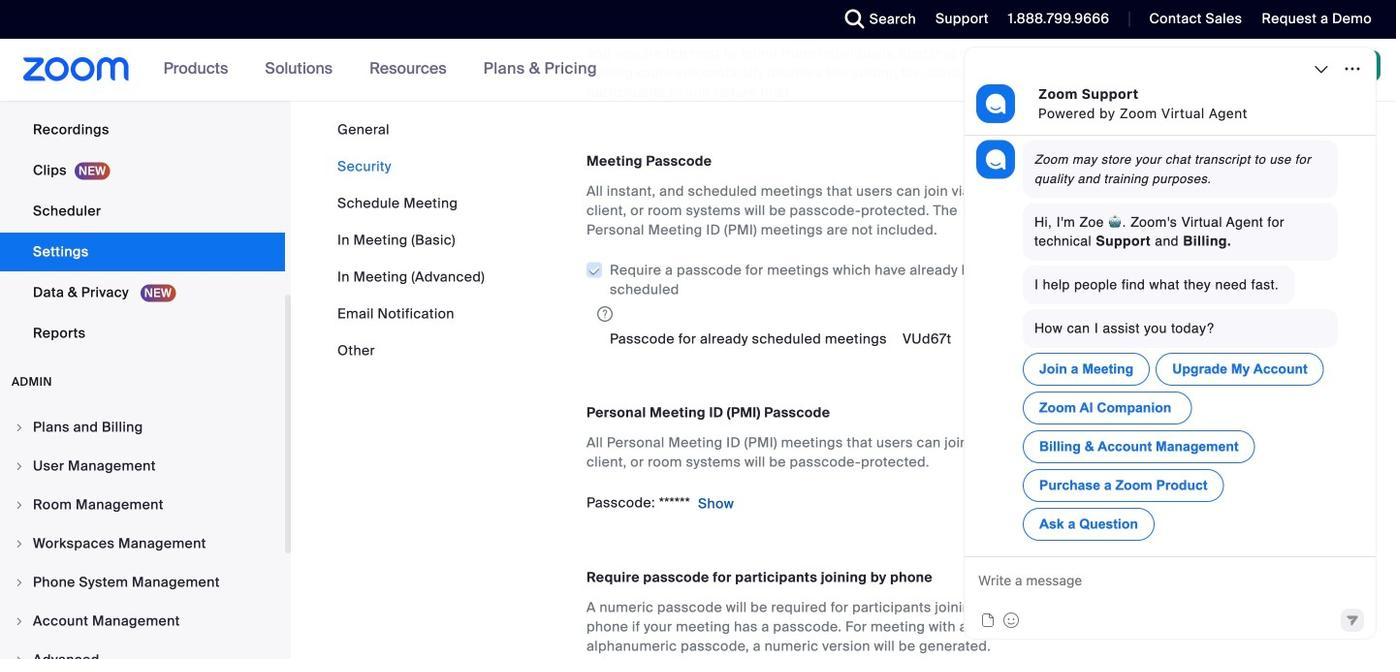 Task type: describe. For each thing, give the bounding box(es) containing it.
right image for 2nd menu item from the top of the admin menu menu
[[14, 460, 25, 472]]

zoom logo image
[[23, 57, 130, 81]]

product information navigation
[[149, 39, 612, 101]]

right image for fourth menu item from the bottom
[[14, 538, 25, 550]]

learn more about require a passcode for meetings which have already been scheduled image
[[591, 305, 619, 323]]

edit password for meetings which have already been scheduled image
[[959, 330, 982, 350]]

6 menu item from the top
[[0, 603, 285, 640]]

7 menu item from the top
[[0, 642, 285, 659]]

right image for second menu item from the bottom
[[14, 616, 25, 627]]

side navigation navigation
[[0, 0, 291, 659]]

right image for 5th menu item from the bottom
[[14, 499, 25, 511]]

admin menu menu
[[0, 409, 285, 659]]

meetings navigation
[[990, 39, 1396, 102]]

4 menu item from the top
[[0, 525, 285, 562]]



Task type: locate. For each thing, give the bounding box(es) containing it.
3 right image from the top
[[14, 538, 25, 550]]

1 menu item from the top
[[0, 409, 285, 446]]

right image for first menu item from the bottom of the admin menu menu
[[14, 654, 25, 659]]

right image for first menu item
[[14, 422, 25, 433]]

application
[[586, 255, 1023, 325]]

2 right image from the top
[[14, 616, 25, 627]]

right image
[[14, 422, 25, 433], [14, 616, 25, 627], [14, 654, 25, 659]]

5 menu item from the top
[[0, 564, 285, 601]]

right image for 5th menu item from the top of the admin menu menu
[[14, 577, 25, 588]]

0 vertical spatial right image
[[14, 422, 25, 433]]

3 right image from the top
[[14, 654, 25, 659]]

personal menu menu
[[0, 0, 285, 355]]

2 menu item from the top
[[0, 448, 285, 485]]

2 vertical spatial right image
[[14, 654, 25, 659]]

1 right image from the top
[[14, 460, 25, 472]]

banner
[[0, 39, 1396, 102]]

4 right image from the top
[[14, 577, 25, 588]]

menu item
[[0, 409, 285, 446], [0, 448, 285, 485], [0, 487, 285, 524], [0, 525, 285, 562], [0, 564, 285, 601], [0, 603, 285, 640], [0, 642, 285, 659]]

right image
[[14, 460, 25, 472], [14, 499, 25, 511], [14, 538, 25, 550], [14, 577, 25, 588]]

menu bar
[[337, 120, 485, 361]]

1 right image from the top
[[14, 422, 25, 433]]

2 right image from the top
[[14, 499, 25, 511]]

1 vertical spatial right image
[[14, 616, 25, 627]]

3 menu item from the top
[[0, 487, 285, 524]]



Task type: vqa. For each thing, say whether or not it's contained in the screenshot.
right free
no



